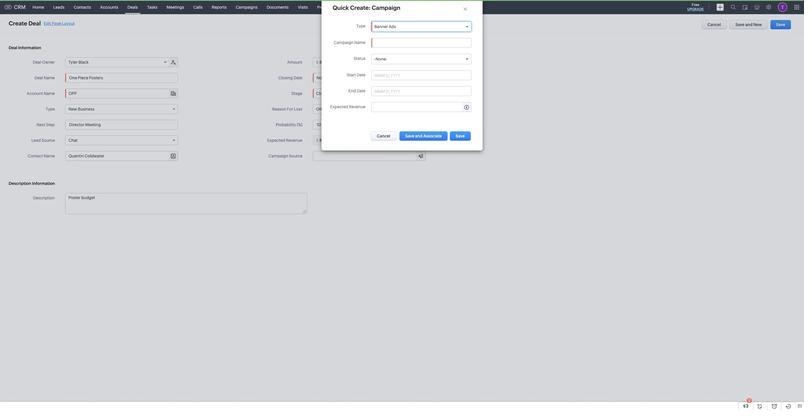 Task type: locate. For each thing, give the bounding box(es) containing it.
1 horizontal spatial campaign
[[334, 40, 354, 45]]

name for account name
[[44, 91, 55, 96]]

1 vertical spatial information
[[32, 181, 55, 186]]

free upgrade
[[688, 3, 704, 11]]

deals link
[[123, 0, 143, 14]]

0 vertical spatial description
[[9, 181, 31, 186]]

type down quick create: campaign
[[356, 24, 366, 28]]

None text field
[[375, 105, 454, 110], [65, 120, 178, 130], [313, 120, 426, 130], [375, 105, 454, 110], [65, 120, 178, 130], [313, 120, 426, 130]]

0 vertical spatial source
[[41, 138, 55, 143]]

2 save from the left
[[776, 22, 785, 27]]

campaign
[[334, 40, 354, 45], [269, 154, 288, 158]]

crm
[[14, 4, 26, 10]]

deal for deal owner
[[33, 60, 41, 65]]

save inside save and new button
[[736, 22, 745, 27]]

expected
[[330, 105, 348, 109]]

deal
[[28, 20, 41, 27], [9, 45, 17, 50], [33, 60, 41, 65], [35, 76, 43, 80]]

crm link
[[5, 4, 26, 10]]

None button
[[371, 132, 396, 141], [400, 132, 448, 141], [371, 132, 396, 141], [400, 132, 448, 141]]

next
[[36, 123, 45, 127]]

accounts
[[100, 5, 118, 9]]

save for save and new
[[736, 22, 745, 27]]

deal left owner
[[33, 60, 41, 65]]

name right contact
[[44, 154, 55, 158]]

1 vertical spatial campaign
[[269, 154, 288, 158]]

1 save from the left
[[736, 22, 745, 27]]

layout
[[62, 21, 75, 26]]

ads
[[389, 24, 396, 29]]

name for deal name
[[44, 76, 55, 80]]

reports
[[212, 5, 227, 9]]

date right closing
[[294, 76, 302, 80]]

description for description information
[[9, 181, 31, 186]]

1 vertical spatial description
[[33, 196, 55, 201]]

date
[[357, 73, 366, 77], [294, 76, 302, 80], [357, 89, 366, 93]]

name up status
[[354, 40, 366, 45]]

save
[[736, 22, 745, 27], [776, 22, 785, 27]]

save inside save button
[[776, 22, 785, 27]]

calls
[[193, 5, 203, 9]]

account
[[27, 91, 43, 96]]

and
[[746, 22, 753, 27]]

visits
[[298, 5, 308, 9]]

0 vertical spatial information
[[18, 45, 41, 50]]

2
[[749, 399, 750, 403]]

stage
[[292, 91, 302, 96]]

probability (%)
[[276, 123, 302, 127]]

upgrade
[[688, 7, 704, 11]]

type up step
[[46, 107, 55, 112]]

date right start
[[357, 73, 366, 77]]

MMM d, yyyy
 text field
[[375, 73, 422, 78]]

0 vertical spatial type
[[356, 24, 366, 28]]

None text field
[[320, 58, 426, 67], [65, 73, 178, 83], [66, 194, 307, 214], [320, 58, 426, 67], [65, 73, 178, 83], [66, 194, 307, 214]]

deal owner
[[33, 60, 55, 65]]

account name
[[27, 91, 55, 96]]

save left and
[[736, 22, 745, 27]]

description for description
[[33, 196, 55, 201]]

0 horizontal spatial type
[[46, 107, 55, 112]]

type
[[356, 24, 366, 28], [46, 107, 55, 112]]

documents link
[[262, 0, 293, 14]]

deal up the account name
[[35, 76, 43, 80]]

contact name
[[28, 154, 55, 158]]

None submit
[[450, 132, 471, 141]]

0 vertical spatial campaign
[[334, 40, 354, 45]]

banner ads
[[375, 24, 396, 29]]

deal down the create
[[9, 45, 17, 50]]

name right account
[[44, 91, 55, 96]]

documents
[[267, 5, 289, 9]]

tasks link
[[143, 0, 162, 14]]

0 horizontal spatial save
[[736, 22, 745, 27]]

name for campaign name
[[354, 40, 366, 45]]

contacts link
[[69, 0, 96, 14]]

information up deal owner
[[18, 45, 41, 50]]

0 horizontal spatial description
[[9, 181, 31, 186]]

page
[[52, 21, 61, 26]]

0 horizontal spatial campaign
[[269, 154, 288, 158]]

edit page layout link
[[44, 21, 75, 26]]

name down owner
[[44, 76, 55, 80]]

loss
[[294, 107, 302, 112]]

save right new
[[776, 22, 785, 27]]

date for closing date
[[294, 76, 302, 80]]

create: campaign
[[350, 4, 400, 11]]

name
[[354, 40, 366, 45], [44, 76, 55, 80], [44, 91, 55, 96], [44, 154, 55, 158]]

closing
[[278, 76, 293, 80]]

save and new
[[736, 22, 762, 27]]

0 horizontal spatial source
[[41, 138, 55, 143]]

Banner Ads field
[[372, 22, 471, 32]]

edit
[[44, 21, 51, 26]]

projects link
[[313, 0, 337, 14]]

for
[[287, 107, 293, 112]]

status
[[354, 56, 366, 61]]

source
[[41, 138, 55, 143], [289, 154, 302, 158]]

date right end
[[357, 89, 366, 93]]

1 vertical spatial source
[[289, 154, 302, 158]]

information
[[18, 45, 41, 50], [32, 181, 55, 186]]

description
[[9, 181, 31, 186], [33, 196, 55, 201]]

meetings
[[167, 5, 184, 9]]

start
[[347, 73, 356, 77]]

quick
[[333, 4, 349, 11]]

1 horizontal spatial type
[[356, 24, 366, 28]]

source for lead source
[[41, 138, 55, 143]]

start date
[[347, 73, 366, 77]]

-
[[375, 57, 376, 61]]

1 horizontal spatial description
[[33, 196, 55, 201]]

create deal edit page layout
[[9, 20, 75, 27]]

campaign source
[[269, 154, 302, 158]]

1 horizontal spatial save
[[776, 22, 785, 27]]

-None- field
[[372, 54, 471, 64]]

campaign for campaign source
[[269, 154, 288, 158]]

1 vertical spatial type
[[46, 107, 55, 112]]

1 horizontal spatial source
[[289, 154, 302, 158]]

-none-
[[375, 57, 387, 61]]

information down contact name
[[32, 181, 55, 186]]

reason for loss
[[272, 107, 302, 112]]



Task type: describe. For each thing, give the bounding box(es) containing it.
revenue
[[349, 105, 366, 109]]

deal left edit at top
[[28, 20, 41, 27]]

description information
[[9, 181, 55, 186]]

home
[[33, 5, 44, 9]]

banner
[[375, 24, 388, 29]]

deal information
[[9, 45, 41, 50]]

lead source
[[31, 138, 55, 143]]

deal for deal name
[[35, 76, 43, 80]]

save and new button
[[730, 20, 768, 29]]

contact
[[28, 154, 43, 158]]

name for contact name
[[44, 154, 55, 158]]

reports link
[[207, 0, 231, 14]]

campaigns link
[[231, 0, 262, 14]]

meetings link
[[162, 0, 189, 14]]

owner
[[42, 60, 55, 65]]

campaigns
[[236, 5, 258, 9]]

home link
[[28, 0, 49, 14]]

reason
[[272, 107, 286, 112]]

leads link
[[49, 0, 69, 14]]

create
[[9, 20, 27, 27]]

save for save
[[776, 22, 785, 27]]

visits link
[[293, 0, 313, 14]]

deal name
[[35, 76, 55, 80]]

step
[[46, 123, 55, 127]]

cancel
[[708, 22, 721, 27]]

lead
[[31, 138, 41, 143]]

projects
[[317, 5, 332, 9]]

deals
[[128, 5, 138, 9]]

date for start date
[[357, 73, 366, 77]]

closing date
[[278, 76, 302, 80]]

campaign for campaign name
[[334, 40, 354, 45]]

expected revenue
[[330, 105, 366, 109]]

information for description information
[[32, 181, 55, 186]]

accounts link
[[96, 0, 123, 14]]

campaign name
[[334, 40, 366, 45]]

leads
[[53, 5, 64, 9]]

end
[[349, 89, 356, 93]]

contacts
[[74, 5, 91, 9]]

MMM d, yyyy
 text field
[[375, 89, 422, 94]]

tasks
[[147, 5, 157, 9]]

date for end date
[[357, 89, 366, 93]]

save button
[[771, 20, 791, 29]]

next step
[[36, 123, 55, 127]]

none-
[[376, 57, 387, 61]]

new
[[754, 22, 762, 27]]

quick create: campaign
[[333, 4, 400, 11]]

source for campaign source
[[289, 154, 302, 158]]

amount
[[287, 60, 302, 65]]

deal for deal information
[[9, 45, 17, 50]]

free
[[692, 3, 700, 7]]

cancel button
[[702, 20, 727, 29]]

(%)
[[297, 123, 302, 127]]

information for deal information
[[18, 45, 41, 50]]

calls link
[[189, 0, 207, 14]]

MMM D, YYYY text field
[[313, 73, 426, 83]]

end date
[[349, 89, 366, 93]]

probability
[[276, 123, 296, 127]]



Task type: vqa. For each thing, say whether or not it's contained in the screenshot.
Save and New
yes



